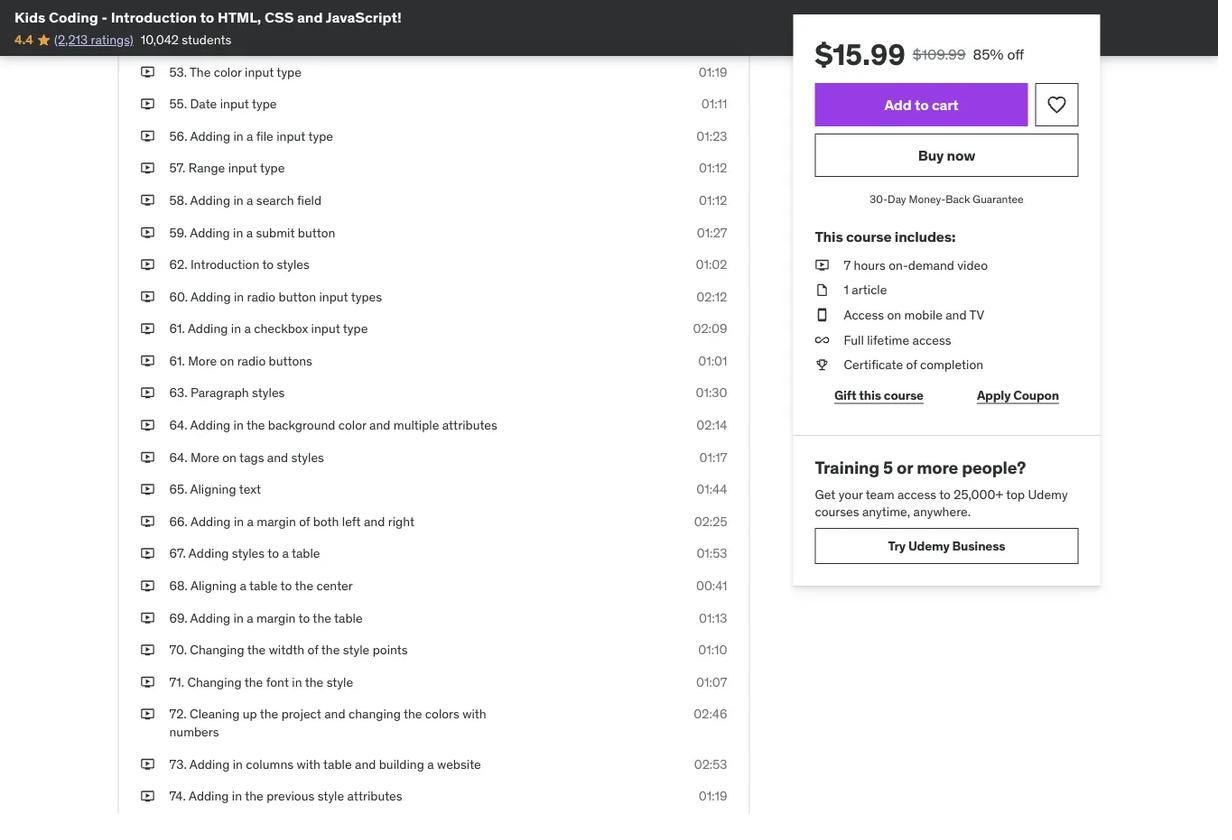 Task type: vqa. For each thing, say whether or not it's contained in the screenshot.
CONTACT US Link
no



Task type: describe. For each thing, give the bounding box(es) containing it.
0 vertical spatial of
[[907, 357, 918, 373]]

apply coupon
[[977, 387, 1060, 403]]

64. for 64. adding in the background color and multiple attributes
[[169, 417, 188, 433]]

buy now button
[[815, 134, 1079, 177]]

table up 69. adding in a margin to the table
[[249, 578, 278, 594]]

1 article
[[844, 282, 887, 298]]

margin for to
[[256, 610, 296, 626]]

margin for of
[[257, 514, 296, 530]]

and right tags
[[267, 449, 288, 466]]

xsmall image for 64. more on tags and styles
[[140, 449, 155, 467]]

cart
[[932, 95, 959, 114]]

58.
[[169, 192, 187, 208]]

center
[[317, 578, 353, 594]]

more
[[917, 457, 959, 479]]

xsmall image for 52. the password input type
[[140, 31, 155, 49]]

this
[[859, 387, 882, 403]]

01:44
[[697, 481, 728, 498]]

adding for 59.
[[190, 224, 230, 241]]

adding for 66.
[[191, 514, 231, 530]]

input right file
[[277, 128, 306, 144]]

to up 70. changing the witdth of the style points
[[299, 610, 310, 626]]

a down 67. adding styles to a table
[[240, 578, 246, 594]]

range
[[189, 160, 225, 176]]

font
[[266, 674, 289, 691]]

witdth
[[269, 642, 305, 659]]

xsmall image for 74. adding in the previous style attributes
[[140, 788, 155, 806]]

74. adding in the previous style attributes
[[169, 789, 403, 805]]

01:07
[[696, 674, 728, 691]]

10,042 students
[[141, 32, 232, 48]]

on for 01:17
[[222, 449, 237, 466]]

add
[[885, 95, 912, 114]]

kids coding - introduction to html, css and javascript!
[[14, 8, 402, 26]]

0 horizontal spatial color
[[214, 63, 242, 80]]

xsmall image for 68. aligning a table to the center
[[140, 577, 155, 595]]

date
[[190, 96, 217, 112]]

html,
[[218, 8, 261, 26]]

01:53
[[697, 546, 728, 562]]

type down types
[[343, 321, 368, 337]]

people?
[[962, 457, 1026, 479]]

access inside training 5 or more people? get your team access to 25,000+ top udemy courses anytime, anywhere.
[[898, 486, 937, 502]]

tags
[[239, 449, 264, 466]]

(2,213 ratings)
[[54, 32, 133, 48]]

password
[[214, 31, 268, 48]]

styles down background
[[291, 449, 324, 466]]

0 vertical spatial attributes
[[442, 417, 498, 433]]

02:25
[[694, 514, 728, 530]]

xsmall image for 64. adding in the background color and multiple attributes
[[140, 417, 155, 434]]

gift this course link
[[815, 378, 943, 414]]

66.
[[169, 514, 188, 530]]

in for 64.
[[234, 417, 244, 433]]

68. aligning a table to the center
[[169, 578, 353, 594]]

01:12 for 58. adding in a search field
[[699, 192, 728, 208]]

the up project
[[305, 674, 324, 691]]

xsmall image for 60. adding in radio button input types
[[140, 288, 155, 306]]

project
[[282, 707, 321, 723]]

left
[[342, 514, 361, 530]]

on-
[[889, 257, 909, 273]]

in for 74.
[[232, 789, 242, 805]]

the left font
[[245, 674, 263, 691]]

57.
[[169, 160, 186, 176]]

xsmall image for 70. changing the witdth of the style points
[[140, 642, 155, 659]]

in for 60.
[[234, 289, 244, 305]]

a for 66.
[[247, 514, 254, 530]]

this course includes:
[[815, 227, 956, 246]]

53.
[[169, 63, 187, 80]]

the down "columns"
[[245, 789, 264, 805]]

1 horizontal spatial color
[[339, 417, 366, 433]]

styles down the buttons
[[252, 385, 285, 401]]

demand
[[909, 257, 955, 273]]

to up 69. adding in a margin to the table
[[281, 578, 292, 594]]

02:14
[[697, 417, 728, 433]]

and left multiple
[[370, 417, 391, 433]]

top
[[1007, 486, 1025, 502]]

full
[[844, 332, 864, 348]]

the left colors
[[404, 707, 422, 723]]

a for 58.
[[247, 192, 253, 208]]

money-
[[909, 192, 946, 206]]

the right the up on the bottom left of page
[[260, 707, 278, 723]]

input down css
[[271, 31, 300, 48]]

56. adding in a file input type
[[169, 128, 333, 144]]

2 vertical spatial style
[[318, 789, 344, 805]]

type up file
[[252, 96, 277, 112]]

building
[[379, 756, 424, 773]]

the right witdth
[[321, 642, 340, 659]]

1 vertical spatial course
[[884, 387, 924, 403]]

previous
[[267, 789, 315, 805]]

1 vertical spatial button
[[279, 289, 316, 305]]

more for 64.
[[191, 449, 219, 466]]

73.
[[169, 756, 187, 773]]

ratings)
[[91, 32, 133, 48]]

certificate
[[844, 357, 903, 373]]

xsmall image for 61. adding in a checkbox input type
[[140, 320, 155, 338]]

60. adding in radio button input types
[[169, 289, 382, 305]]

team
[[866, 486, 895, 502]]

65. aligning text
[[169, 481, 261, 498]]

adding for 58.
[[190, 192, 230, 208]]

xsmall image for 73. adding in columns with table and building a website
[[140, 756, 155, 774]]

off
[[1008, 45, 1025, 63]]

$15.99
[[815, 36, 906, 72]]

to up 68. aligning a table to the center
[[268, 546, 279, 562]]

72. cleaning up the project and changing the colors with numbers
[[169, 707, 487, 741]]

xsmall image for 65. aligning text
[[140, 481, 155, 499]]

7 hours on-demand video
[[844, 257, 988, 273]]

xsmall image for 58. adding in a search field
[[140, 192, 155, 209]]

buy
[[918, 146, 944, 164]]

to up the students
[[200, 8, 214, 26]]

a for 59.
[[246, 224, 253, 241]]

01:02
[[696, 256, 728, 273]]

file
[[256, 128, 274, 144]]

table down 72. cleaning up the project and changing the colors with numbers
[[323, 756, 352, 773]]

buy now
[[918, 146, 976, 164]]

colors
[[425, 707, 460, 723]]

type up search
[[260, 160, 285, 176]]

69. adding in a margin to the table
[[169, 610, 363, 626]]

in for 59.
[[233, 224, 243, 241]]

in for 66.
[[234, 514, 244, 530]]

1 vertical spatial of
[[299, 514, 310, 530]]

61. for 61. adding in a checkbox input type
[[169, 321, 185, 337]]

70.
[[169, 642, 187, 659]]

30-
[[870, 192, 888, 206]]

1
[[844, 282, 849, 298]]

in for 73.
[[233, 756, 243, 773]]

in for 61.
[[231, 321, 241, 337]]

article
[[852, 282, 887, 298]]

the for 53.
[[190, 63, 211, 80]]

cleaning
[[190, 707, 240, 723]]

02:53
[[694, 756, 728, 773]]

checkbox
[[254, 321, 308, 337]]

01:19 for 53. the color input type
[[699, 63, 728, 80]]

input up 58. adding in a search field
[[228, 160, 257, 176]]

a for 56.
[[247, 128, 253, 144]]

up
[[243, 707, 257, 723]]

types
[[351, 289, 382, 305]]

apply coupon button
[[958, 378, 1079, 414]]

adding for 74.
[[189, 789, 229, 805]]

video
[[958, 257, 988, 273]]

0 vertical spatial button
[[298, 224, 335, 241]]

the up tags
[[247, 417, 265, 433]]

in right font
[[292, 674, 302, 691]]

text
[[239, 481, 261, 498]]

business
[[953, 538, 1006, 554]]

table down center
[[334, 610, 363, 626]]

input down 52. the password input type
[[245, 63, 274, 80]]

57. range input type
[[169, 160, 285, 176]]

completion
[[921, 357, 984, 373]]

69.
[[169, 610, 187, 626]]

aligning for 68.
[[191, 578, 237, 594]]

now
[[947, 146, 976, 164]]

in for 58.
[[233, 192, 244, 208]]



Task type: locate. For each thing, give the bounding box(es) containing it.
1 vertical spatial changing
[[187, 674, 242, 691]]

access down the or
[[898, 486, 937, 502]]

xsmall image for 56. adding in a file input type
[[140, 127, 155, 145]]

in down 57. range input type
[[233, 192, 244, 208]]

style left points
[[343, 642, 370, 659]]

course up hours on the top right of the page
[[846, 227, 892, 246]]

on for 01:01
[[220, 353, 234, 369]]

59.
[[169, 224, 187, 241]]

to up 'anywhere.'
[[940, 486, 951, 502]]

a left search
[[247, 192, 253, 208]]

xsmall image for 59. adding in a submit button
[[140, 224, 155, 242]]

style
[[343, 642, 370, 659], [327, 674, 353, 691], [318, 789, 344, 805]]

adding for 61.
[[188, 321, 228, 337]]

both
[[313, 514, 339, 530]]

xsmall image
[[140, 0, 155, 16], [140, 31, 155, 49], [140, 95, 155, 113], [140, 224, 155, 242], [815, 257, 830, 274], [140, 320, 155, 338], [815, 356, 830, 374], [140, 385, 155, 402], [140, 513, 155, 531], [140, 545, 155, 563], [140, 577, 155, 595], [140, 610, 155, 627], [140, 642, 155, 659], [140, 706, 155, 724], [140, 756, 155, 774], [140, 788, 155, 806]]

styles up 68. aligning a table to the center
[[232, 546, 265, 562]]

input right date
[[220, 96, 249, 112]]

1 vertical spatial radio
[[237, 353, 266, 369]]

introduction up 10,042
[[111, 8, 197, 26]]

with inside 72. cleaning up the project and changing the colors with numbers
[[463, 707, 487, 723]]

introduction down 59. adding in a submit button
[[191, 256, 260, 273]]

radio down 61. adding in a checkbox input type
[[237, 353, 266, 369]]

kids
[[14, 8, 46, 26]]

0 horizontal spatial attributes
[[347, 789, 403, 805]]

1 61. from the top
[[169, 321, 185, 337]]

color right background
[[339, 417, 366, 433]]

in up the 62. introduction to styles
[[233, 224, 243, 241]]

in down 68. aligning a table to the center
[[234, 610, 244, 626]]

00:41
[[696, 578, 728, 594]]

add to cart
[[885, 95, 959, 114]]

xsmall image for 55. date input type
[[140, 95, 155, 113]]

4.4
[[14, 32, 33, 48]]

training
[[815, 457, 880, 479]]

01:36
[[696, 31, 728, 48]]

with right colors
[[463, 707, 487, 723]]

71. changing the font in the style
[[169, 674, 353, 691]]

type down javascript!
[[303, 31, 328, 48]]

in for 69.
[[234, 610, 244, 626]]

1 vertical spatial 01:12
[[699, 192, 728, 208]]

61. up 63.
[[169, 353, 185, 369]]

try
[[888, 538, 906, 554]]

to left cart
[[915, 95, 929, 114]]

aligning for 65.
[[190, 481, 236, 498]]

radio for button
[[247, 289, 276, 305]]

74.
[[169, 789, 186, 805]]

color up 55. date input type at the left
[[214, 63, 242, 80]]

access
[[844, 307, 884, 323]]

and right project
[[324, 707, 346, 723]]

button up checkbox
[[279, 289, 316, 305]]

in left file
[[233, 128, 244, 144]]

01:12 for 57. range input type
[[699, 160, 728, 176]]

field
[[297, 192, 322, 208]]

2 64. from the top
[[169, 449, 188, 466]]

and inside 72. cleaning up the project and changing the colors with numbers
[[324, 707, 346, 723]]

the right the 53.
[[190, 63, 211, 80]]

1 vertical spatial on
[[220, 353, 234, 369]]

adding right 60.
[[191, 289, 231, 305]]

2 01:12 from the top
[[699, 192, 728, 208]]

gift this course
[[835, 387, 924, 403]]

1 vertical spatial with
[[297, 756, 321, 773]]

a for 61.
[[244, 321, 251, 337]]

1 vertical spatial attributes
[[347, 789, 403, 805]]

xsmall image
[[140, 63, 155, 81], [140, 127, 155, 145], [140, 159, 155, 177], [140, 192, 155, 209], [140, 256, 155, 274], [815, 281, 830, 299], [140, 288, 155, 306], [815, 306, 830, 324], [815, 331, 830, 349], [140, 352, 155, 370], [140, 417, 155, 434], [140, 449, 155, 467], [140, 481, 155, 499], [140, 674, 155, 692]]

the right 52.
[[190, 31, 211, 48]]

53. the color input type
[[169, 63, 302, 80]]

styles
[[277, 256, 310, 273], [252, 385, 285, 401], [291, 449, 324, 466], [232, 546, 265, 562]]

01:12 down 01:23
[[699, 160, 728, 176]]

and right left
[[364, 514, 385, 530]]

1 vertical spatial access
[[898, 486, 937, 502]]

1 horizontal spatial attributes
[[442, 417, 498, 433]]

7
[[844, 257, 851, 273]]

1 the from the top
[[190, 31, 211, 48]]

more up 65. aligning text
[[191, 449, 219, 466]]

xsmall image for 53. the color input type
[[140, 63, 155, 81]]

1 vertical spatial 01:19
[[699, 789, 728, 805]]

0 vertical spatial color
[[214, 63, 242, 80]]

in for 56.
[[233, 128, 244, 144]]

01:19 for 74. adding in the previous style attributes
[[699, 789, 728, 805]]

course
[[846, 227, 892, 246], [884, 387, 924, 403]]

button down 'field'
[[298, 224, 335, 241]]

a for 69.
[[247, 610, 253, 626]]

61. more on radio buttons
[[169, 353, 313, 369]]

adding for 69.
[[190, 610, 230, 626]]

0 vertical spatial the
[[190, 31, 211, 48]]

changing
[[190, 642, 244, 659], [187, 674, 242, 691]]

to inside training 5 or more people? get your team access to 25,000+ top udemy courses anytime, anywhere.
[[940, 486, 951, 502]]

0 vertical spatial radio
[[247, 289, 276, 305]]

0 vertical spatial 61.
[[169, 321, 185, 337]]

61. down 60.
[[169, 321, 185, 337]]

anywhere.
[[914, 504, 971, 520]]

style up 72. cleaning up the project and changing the colors with numbers
[[327, 674, 353, 691]]

xsmall image for 63. paragraph styles
[[140, 385, 155, 402]]

aligning right 68.
[[191, 578, 237, 594]]

a
[[247, 128, 253, 144], [247, 192, 253, 208], [246, 224, 253, 241], [244, 321, 251, 337], [247, 514, 254, 530], [282, 546, 289, 562], [240, 578, 246, 594], [247, 610, 253, 626], [427, 756, 434, 773]]

gift
[[835, 387, 857, 403]]

and left tv
[[946, 307, 967, 323]]

1 vertical spatial introduction
[[191, 256, 260, 273]]

0 vertical spatial 01:12
[[699, 160, 728, 176]]

0 vertical spatial with
[[463, 707, 487, 723]]

the for 52.
[[190, 31, 211, 48]]

styles up the 60. adding in radio button input types at top
[[277, 256, 310, 273]]

in left "columns"
[[233, 756, 243, 773]]

1 vertical spatial the
[[190, 63, 211, 80]]

xsmall image for 62. introduction to styles
[[140, 256, 155, 274]]

1 vertical spatial more
[[191, 449, 219, 466]]

in left previous
[[232, 789, 242, 805]]

2 61. from the top
[[169, 353, 185, 369]]

1 vertical spatial 64.
[[169, 449, 188, 466]]

2 vertical spatial on
[[222, 449, 237, 466]]

0 vertical spatial on
[[888, 307, 902, 323]]

columns
[[246, 756, 294, 773]]

more for 61.
[[188, 353, 217, 369]]

55.
[[169, 96, 187, 112]]

adding down 60.
[[188, 321, 228, 337]]

73. adding in columns with table and building a website
[[169, 756, 481, 773]]

udemy inside training 5 or more people? get your team access to 25,000+ top udemy courses anytime, anywhere.
[[1028, 486, 1068, 502]]

64. up 65.
[[169, 449, 188, 466]]

input right checkbox
[[311, 321, 340, 337]]

try udemy business link
[[815, 528, 1079, 565]]

and
[[297, 8, 323, 26], [946, 307, 967, 323], [370, 417, 391, 433], [267, 449, 288, 466], [364, 514, 385, 530], [324, 707, 346, 723], [355, 756, 376, 773]]

changing up cleaning
[[187, 674, 242, 691]]

course down certificate of completion
[[884, 387, 924, 403]]

to down submit
[[262, 256, 274, 273]]

1 vertical spatial margin
[[256, 610, 296, 626]]

and right css
[[297, 8, 323, 26]]

01:12
[[699, 160, 728, 176], [699, 192, 728, 208]]

0 vertical spatial aligning
[[190, 481, 236, 498]]

58. adding in a search field
[[169, 192, 322, 208]]

62. introduction to styles
[[169, 256, 310, 273]]

changing right 70.
[[190, 642, 244, 659]]

1 vertical spatial udemy
[[909, 538, 950, 554]]

in up 64. more on tags and styles
[[234, 417, 244, 433]]

01:01
[[698, 353, 728, 369]]

0 horizontal spatial with
[[297, 756, 321, 773]]

xsmall image for 57. range input type
[[140, 159, 155, 177]]

aligning right 65.
[[190, 481, 236, 498]]

a down 68. aligning a table to the center
[[247, 610, 253, 626]]

attributes right multiple
[[442, 417, 498, 433]]

2 the from the top
[[190, 63, 211, 80]]

and left building
[[355, 756, 376, 773]]

59. adding in a submit button
[[169, 224, 335, 241]]

02:46
[[694, 707, 728, 723]]

anytime,
[[863, 504, 911, 520]]

mobile
[[905, 307, 943, 323]]

margin down text
[[257, 514, 296, 530]]

64. adding in the background color and multiple attributes
[[169, 417, 498, 433]]

0 vertical spatial introduction
[[111, 8, 197, 26]]

adding right 67. at left bottom
[[189, 546, 229, 562]]

1 01:19 from the top
[[699, 63, 728, 80]]

style for 71. changing the font in the style
[[327, 674, 353, 691]]

0 horizontal spatial udemy
[[909, 538, 950, 554]]

0 vertical spatial access
[[913, 332, 952, 348]]

right
[[388, 514, 415, 530]]

your
[[839, 486, 863, 502]]

in up 67. adding styles to a table
[[234, 514, 244, 530]]

0 vertical spatial course
[[846, 227, 892, 246]]

85%
[[973, 45, 1004, 63]]

2 aligning from the top
[[191, 578, 237, 594]]

adding for 64.
[[190, 417, 231, 433]]

01:23
[[697, 128, 728, 144]]

64.
[[169, 417, 188, 433], [169, 449, 188, 466]]

55. date input type
[[169, 96, 277, 112]]

type down 52. the password input type
[[277, 63, 302, 80]]

xsmall image for 67. adding styles to a table
[[140, 545, 155, 563]]

xsmall image for 71. changing the font in the style
[[140, 674, 155, 692]]

wishlist image
[[1047, 94, 1068, 116]]

66. adding in a margin of both left and right
[[169, 514, 415, 530]]

52.
[[169, 31, 187, 48]]

xsmall image for 72. cleaning up the project and changing the colors with numbers
[[140, 706, 155, 724]]

52. the password input type
[[169, 31, 328, 48]]

1 vertical spatial 61.
[[169, 353, 185, 369]]

this
[[815, 227, 843, 246]]

0 vertical spatial margin
[[257, 514, 296, 530]]

type right file
[[308, 128, 333, 144]]

udemy right 'top' at the right bottom
[[1028, 486, 1068, 502]]

input left types
[[319, 289, 348, 305]]

adding for 56.
[[190, 128, 230, 144]]

aligning
[[190, 481, 236, 498], [191, 578, 237, 594]]

of down full lifetime access
[[907, 357, 918, 373]]

64. for 64. more on tags and styles
[[169, 449, 188, 466]]

training 5 or more people? get your team access to 25,000+ top udemy courses anytime, anywhere.
[[815, 457, 1068, 520]]

udemy
[[1028, 486, 1068, 502], [909, 538, 950, 554]]

attributes down building
[[347, 789, 403, 805]]

on up 63. paragraph styles
[[220, 353, 234, 369]]

background
[[268, 417, 336, 433]]

01:12 up 01:27
[[699, 192, 728, 208]]

on up full lifetime access
[[888, 307, 902, 323]]

0 vertical spatial changing
[[190, 642, 244, 659]]

62.
[[169, 256, 187, 273]]

style for 70. changing the witdth of the style points
[[343, 642, 370, 659]]

0 vertical spatial 64.
[[169, 417, 188, 433]]

courses
[[815, 504, 860, 520]]

63. paragraph styles
[[169, 385, 285, 401]]

$109.99
[[913, 45, 966, 63]]

72.
[[169, 707, 187, 723]]

1 01:12 from the top
[[699, 160, 728, 176]]

adding right 56. at top
[[190, 128, 230, 144]]

adding for 60.
[[191, 289, 231, 305]]

with
[[463, 707, 487, 723], [297, 756, 321, 773]]

submit
[[256, 224, 295, 241]]

xsmall image for 66. adding in a margin of both left and right
[[140, 513, 155, 531]]

61. adding in a checkbox input type
[[169, 321, 368, 337]]

01:13
[[699, 610, 728, 626]]

changing for 70.
[[190, 642, 244, 659]]

1 horizontal spatial with
[[463, 707, 487, 723]]

01:19 down 02:53
[[699, 789, 728, 805]]

radio up 61. adding in a checkbox input type
[[247, 289, 276, 305]]

apply
[[977, 387, 1011, 403]]

coding
[[49, 8, 98, 26]]

javascript!
[[326, 8, 402, 26]]

adding right 59.
[[190, 224, 230, 241]]

the
[[247, 417, 265, 433], [295, 578, 314, 594], [313, 610, 331, 626], [247, 642, 266, 659], [321, 642, 340, 659], [245, 674, 263, 691], [305, 674, 324, 691], [260, 707, 278, 723], [404, 707, 422, 723], [245, 789, 264, 805]]

1 vertical spatial aligning
[[191, 578, 237, 594]]

to inside button
[[915, 95, 929, 114]]

coupon
[[1014, 387, 1060, 403]]

70. changing the witdth of the style points
[[169, 642, 408, 659]]

the down center
[[313, 610, 331, 626]]

multiple
[[394, 417, 439, 433]]

1 aligning from the top
[[190, 481, 236, 498]]

the left witdth
[[247, 642, 266, 659]]

udemy right try
[[909, 538, 950, 554]]

0 vertical spatial 01:19
[[699, 63, 728, 80]]

xsmall image for 61. more on radio buttons
[[140, 352, 155, 370]]

2 01:19 from the top
[[699, 789, 728, 805]]

a left file
[[247, 128, 253, 144]]

a left submit
[[246, 224, 253, 241]]

includes:
[[895, 227, 956, 246]]

more
[[188, 353, 217, 369], [191, 449, 219, 466]]

full lifetime access
[[844, 332, 952, 348]]

to
[[200, 8, 214, 26], [915, 95, 929, 114], [262, 256, 274, 273], [940, 486, 951, 502], [268, 546, 279, 562], [281, 578, 292, 594], [299, 610, 310, 626]]

the left center
[[295, 578, 314, 594]]

try udemy business
[[888, 538, 1006, 554]]

adding down paragraph
[[190, 417, 231, 433]]

changing
[[349, 707, 401, 723]]

adding for 73.
[[189, 756, 230, 773]]

1 vertical spatial style
[[327, 674, 353, 691]]

table
[[292, 546, 320, 562], [249, 578, 278, 594], [334, 610, 363, 626], [323, 756, 352, 773]]

radio for buttons
[[237, 353, 266, 369]]

changing for 71.
[[187, 674, 242, 691]]

of right witdth
[[308, 642, 319, 659]]

0 vertical spatial udemy
[[1028, 486, 1068, 502]]

01:17
[[700, 449, 728, 466]]

access on mobile and tv
[[844, 307, 985, 323]]

adding for 67.
[[189, 546, 229, 562]]

2 vertical spatial of
[[308, 642, 319, 659]]

1 horizontal spatial udemy
[[1028, 486, 1068, 502]]

in down the 62. introduction to styles
[[234, 289, 244, 305]]

30-day money-back guarantee
[[870, 192, 1024, 206]]

1 64. from the top
[[169, 417, 188, 433]]

a left the website
[[427, 756, 434, 773]]

0 vertical spatial style
[[343, 642, 370, 659]]

61. for 61. more on radio buttons
[[169, 353, 185, 369]]

adding right 58.
[[190, 192, 230, 208]]

adding right 74.
[[189, 789, 229, 805]]

adding right 73.
[[189, 756, 230, 773]]

xsmall image for 69. adding in a margin to the table
[[140, 610, 155, 627]]

67.
[[169, 546, 186, 562]]

table down 66. adding in a margin of both left and right
[[292, 546, 320, 562]]

on
[[888, 307, 902, 323], [220, 353, 234, 369], [222, 449, 237, 466]]

a down 66. adding in a margin of both left and right
[[282, 546, 289, 562]]

0 vertical spatial more
[[188, 353, 217, 369]]

1 vertical spatial color
[[339, 417, 366, 433]]

tv
[[970, 307, 985, 323]]



